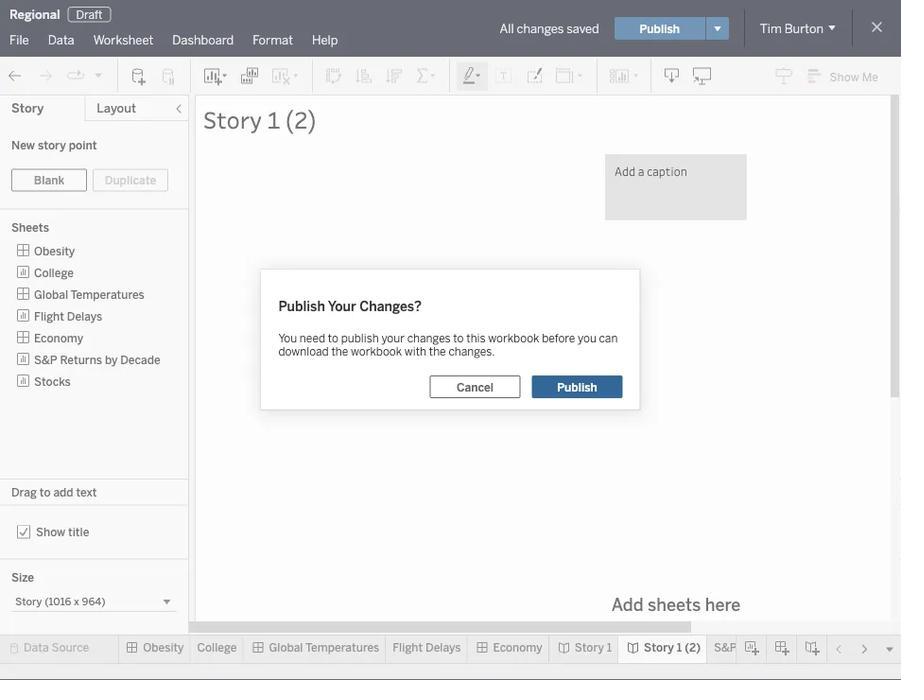 Task type: vqa. For each thing, say whether or not it's contained in the screenshot.
"S&P" inside the "list box"
yes



Task type: locate. For each thing, give the bounding box(es) containing it.
data down regional
[[48, 32, 74, 47]]

0 vertical spatial (2)
[[286, 104, 316, 134]]

0 horizontal spatial (2)
[[286, 104, 316, 134]]

0 vertical spatial delays
[[67, 309, 102, 323]]

1 vertical spatial data
[[24, 641, 49, 655]]

0 horizontal spatial global temperatures
[[34, 288, 145, 301]]

new worksheet image
[[202, 67, 229, 86]]

drag to add text
[[11, 485, 97, 499]]

1 vertical spatial add
[[612, 595, 644, 615]]

0 horizontal spatial s&p returns by decade
[[34, 353, 160, 367]]

sort ascending image
[[355, 67, 374, 86]]

0 vertical spatial global temperatures
[[34, 288, 145, 301]]

1 horizontal spatial changes
[[517, 21, 564, 36]]

publish down you
[[558, 380, 598, 394]]

0 horizontal spatial flight
[[34, 309, 64, 323]]

add
[[615, 164, 636, 179], [612, 595, 644, 615]]

data guide image
[[775, 66, 794, 85]]

list box containing obesity
[[11, 240, 177, 473]]

economy left story 1 at bottom
[[493, 641, 543, 655]]

1 vertical spatial flight
[[393, 641, 423, 655]]

show me
[[830, 70, 879, 83]]

sheets
[[11, 221, 49, 235]]

college
[[34, 266, 74, 280], [197, 641, 237, 655]]

s&p returns by decade
[[34, 353, 160, 367], [714, 641, 841, 655]]

1 vertical spatial returns
[[740, 641, 782, 655]]

the
[[331, 345, 348, 359], [429, 345, 446, 359], [712, 621, 731, 636]]

0 vertical spatial data
[[48, 32, 74, 47]]

1 horizontal spatial 1
[[607, 641, 612, 655]]

economy up stocks
[[34, 331, 83, 345]]

0 vertical spatial college
[[34, 266, 74, 280]]

returns down at
[[740, 641, 782, 655]]

0 vertical spatial economy
[[34, 331, 83, 345]]

changes right your
[[407, 331, 451, 345]]

you need to publish your changes to this workbook before you can download the workbook with the changes.
[[279, 331, 618, 359]]

changes inside you need to publish your changes to this workbook before you can download the workbook with the changes.
[[407, 331, 451, 345]]

story down click
[[644, 641, 674, 655]]

0 vertical spatial publish button
[[615, 17, 706, 40]]

(2)
[[286, 104, 316, 134], [685, 641, 701, 655]]

0 horizontal spatial economy
[[34, 331, 83, 345]]

1 vertical spatial delays
[[426, 641, 461, 655]]

0 horizontal spatial temperatures
[[71, 288, 145, 301]]

collapse image
[[173, 103, 184, 114]]

story 1 (2) down click
[[644, 641, 701, 655]]

1 horizontal spatial flight delays
[[393, 641, 461, 655]]

worksheet
[[93, 32, 154, 47]]

0 horizontal spatial obesity
[[34, 244, 75, 258]]

economy inside list box
[[34, 331, 83, 345]]

1 vertical spatial drag
[[562, 621, 589, 636]]

show inside "show me" "button"
[[830, 70, 860, 83]]

decade
[[120, 353, 160, 367], [801, 641, 841, 655]]

duplicate image
[[240, 67, 259, 86]]

0 vertical spatial obesity
[[34, 244, 75, 258]]

to
[[328, 331, 339, 345], [454, 331, 464, 345], [40, 485, 51, 499]]

story 1 (2) down duplicate icon
[[203, 104, 316, 134]]

changes
[[517, 21, 564, 36], [407, 331, 451, 345]]

global inside list box
[[34, 288, 68, 301]]

decade inside list box
[[120, 353, 160, 367]]

source
[[52, 641, 89, 655]]

sort descending image
[[385, 67, 404, 86]]

1 horizontal spatial s&p
[[714, 641, 738, 655]]

flight
[[34, 309, 64, 323], [393, 641, 423, 655]]

1 horizontal spatial by
[[785, 641, 798, 655]]

story down duplicate icon
[[203, 104, 262, 134]]

0 vertical spatial s&p
[[34, 353, 57, 367]]

drag left add
[[11, 485, 37, 499]]

data
[[48, 32, 74, 47], [24, 641, 49, 655]]

1 vertical spatial s&p returns by decade
[[714, 641, 841, 655]]

0 vertical spatial decade
[[120, 353, 160, 367]]

1 horizontal spatial (2)
[[685, 641, 701, 655]]

1 vertical spatial decade
[[801, 641, 841, 655]]

s&p up stocks
[[34, 353, 57, 367]]

delays
[[67, 309, 102, 323], [426, 641, 461, 655]]

1 down clear sheet icon
[[267, 104, 281, 134]]

1 down the from
[[677, 641, 682, 655]]

0 horizontal spatial by
[[105, 353, 118, 367]]

0 horizontal spatial delays
[[67, 309, 102, 323]]

0 horizontal spatial replay animation image
[[66, 66, 85, 85]]

s&p down list at the bottom
[[714, 641, 738, 655]]

show left the me
[[830, 70, 860, 83]]

story 1
[[575, 641, 612, 655]]

s&p
[[34, 353, 57, 367], [714, 641, 738, 655]]

global
[[34, 288, 68, 301], [269, 641, 303, 655]]

format
[[253, 32, 293, 47]]

1 horizontal spatial temperatures
[[306, 641, 380, 655]]

1 vertical spatial temperatures
[[306, 641, 380, 655]]

by
[[105, 353, 118, 367], [785, 641, 798, 655]]

0 horizontal spatial college
[[34, 266, 74, 280]]

1 horizontal spatial drag
[[562, 621, 589, 636]]

changes right all
[[517, 21, 564, 36]]

redo image
[[36, 67, 55, 86]]

0 vertical spatial global
[[34, 288, 68, 301]]

0 vertical spatial s&p returns by decade
[[34, 353, 160, 367]]

1 horizontal spatial s&p returns by decade
[[714, 641, 841, 655]]

drag
[[11, 485, 37, 499], [562, 621, 589, 636]]

global temperatures inside list box
[[34, 288, 145, 301]]

0 horizontal spatial decade
[[120, 353, 160, 367]]

list box
[[11, 240, 177, 473]]

title
[[68, 525, 89, 539]]

(2) down the from
[[685, 641, 701, 655]]

publish for publish button to the top
[[640, 22, 680, 35]]

0 horizontal spatial the
[[331, 345, 348, 359]]

add left the a at the right of the page
[[615, 164, 636, 179]]

economy
[[34, 331, 83, 345], [493, 641, 543, 655]]

1 vertical spatial economy
[[493, 641, 543, 655]]

1 horizontal spatial decade
[[801, 641, 841, 655]]

story 1 (2)
[[203, 104, 316, 134], [644, 641, 701, 655]]

to left add
[[40, 485, 51, 499]]

data source
[[24, 641, 89, 655]]

0 vertical spatial publish
[[640, 22, 680, 35]]

0 horizontal spatial global
[[34, 288, 68, 301]]

publish button up "download" image
[[615, 17, 706, 40]]

1 horizontal spatial returns
[[740, 641, 782, 655]]

0 vertical spatial flight delays
[[34, 309, 102, 323]]

to left this
[[454, 331, 464, 345]]

story 1 (2) heading
[[203, 103, 902, 135]]

by inside list box
[[105, 353, 118, 367]]

new
[[11, 138, 35, 152]]

0 vertical spatial by
[[105, 353, 118, 367]]

1 vertical spatial story 1 (2)
[[644, 641, 701, 655]]

story
[[11, 101, 44, 116], [203, 104, 262, 134], [15, 596, 42, 608], [575, 641, 604, 655], [644, 641, 674, 655]]

s&p returns by decade down left.
[[714, 641, 841, 655]]

0 horizontal spatial publish
[[279, 298, 325, 314]]

obesity down sheets
[[34, 244, 75, 258]]

temperatures
[[71, 288, 145, 301], [306, 641, 380, 655]]

1 horizontal spatial publish
[[558, 380, 598, 394]]

drag left or
[[562, 621, 589, 636]]

publish button
[[615, 17, 706, 40], [532, 376, 623, 398]]

me
[[863, 70, 879, 83]]

0 vertical spatial add
[[615, 164, 636, 179]]

new data source image
[[130, 67, 149, 86]]

replay animation image
[[66, 66, 85, 85], [93, 69, 104, 81]]

global temperatures
[[34, 288, 145, 301], [269, 641, 380, 655]]

0 vertical spatial temperatures
[[71, 288, 145, 301]]

publish for publish your changes?
[[279, 298, 325, 314]]

show me button
[[800, 61, 896, 91]]

1 horizontal spatial college
[[197, 641, 237, 655]]

file
[[9, 32, 29, 47]]

workbook
[[488, 331, 540, 345], [351, 345, 402, 359]]

the right need
[[331, 345, 348, 359]]

burton
[[785, 21, 824, 36]]

saved
[[567, 21, 600, 36]]

to right need
[[328, 331, 339, 345]]

2 horizontal spatial the
[[712, 621, 731, 636]]

publish for the bottommost publish button
[[558, 380, 598, 394]]

all
[[500, 21, 514, 36]]

show title
[[36, 525, 89, 539]]

the right with
[[429, 345, 446, 359]]

x
[[74, 596, 79, 608]]

show left title
[[36, 525, 65, 539]]

2 horizontal spatial 1
[[677, 641, 682, 655]]

at
[[754, 621, 766, 636]]

publish button down you
[[532, 376, 623, 398]]

1
[[267, 104, 281, 134], [607, 641, 612, 655], [677, 641, 682, 655]]

0 vertical spatial flight
[[34, 309, 64, 323]]

obesity inside list box
[[34, 244, 75, 258]]

1 vertical spatial changes
[[407, 331, 451, 345]]

1 vertical spatial show
[[36, 525, 65, 539]]

0 vertical spatial drag
[[11, 485, 37, 499]]

data left source
[[24, 641, 49, 655]]

story down or
[[575, 641, 604, 655]]

0 vertical spatial story 1 (2)
[[203, 104, 316, 134]]

1 vertical spatial publish
[[279, 298, 325, 314]]

workbook left with
[[351, 345, 402, 359]]

story 1 (2) inside heading
[[203, 104, 316, 134]]

tim burton
[[760, 21, 824, 36]]

1 horizontal spatial show
[[830, 70, 860, 83]]

0 vertical spatial show
[[830, 70, 860, 83]]

highlight image
[[462, 67, 483, 86]]

show
[[830, 70, 860, 83], [36, 525, 65, 539]]

0 horizontal spatial changes
[[407, 331, 451, 345]]

s&p returns by decade up stocks
[[34, 353, 160, 367]]

add for sheets
[[612, 595, 644, 615]]

1 horizontal spatial story 1 (2)
[[644, 641, 701, 655]]

0 horizontal spatial 1
[[267, 104, 281, 134]]

0 horizontal spatial s&p
[[34, 353, 57, 367]]

add up double-
[[612, 595, 644, 615]]

caption
[[647, 164, 688, 179]]

2 vertical spatial publish
[[558, 380, 598, 394]]

returns up stocks
[[60, 353, 102, 367]]

you
[[279, 331, 297, 345]]

open and edit this workbook in tableau desktop image
[[693, 67, 712, 86]]

0 vertical spatial returns
[[60, 353, 102, 367]]

replay animation image right redo icon
[[66, 66, 85, 85]]

1 vertical spatial global
[[269, 641, 303, 655]]

a
[[638, 164, 645, 179]]

from
[[681, 621, 709, 636]]

story
[[38, 138, 66, 152]]

0 horizontal spatial flight delays
[[34, 309, 102, 323]]

2 horizontal spatial publish
[[640, 22, 680, 35]]

flight inside list box
[[34, 309, 64, 323]]

returns
[[60, 353, 102, 367], [740, 641, 782, 655]]

0 horizontal spatial story 1 (2)
[[203, 104, 316, 134]]

1 horizontal spatial delays
[[426, 641, 461, 655]]

add inside add sheets here drag or double-click from the list at left.
[[612, 595, 644, 615]]

data for data
[[48, 32, 74, 47]]

obesity
[[34, 244, 75, 258], [143, 641, 184, 655]]

s&p inside list box
[[34, 353, 57, 367]]

duplicate button
[[93, 169, 168, 192]]

flight delays
[[34, 309, 102, 323], [393, 641, 461, 655]]

obesity right source
[[143, 641, 184, 655]]

1 down double-
[[607, 641, 612, 655]]

publish up need
[[279, 298, 325, 314]]

publish
[[640, 22, 680, 35], [279, 298, 325, 314], [558, 380, 598, 394]]

(2) down clear sheet icon
[[286, 104, 316, 134]]

1 vertical spatial global temperatures
[[269, 641, 380, 655]]

story (1016 x 964)
[[15, 596, 106, 608]]

(1016
[[45, 596, 71, 608]]

1 horizontal spatial obesity
[[143, 641, 184, 655]]

replay animation image up layout
[[93, 69, 104, 81]]

workbook right this
[[488, 331, 540, 345]]

the left list at the bottom
[[712, 621, 731, 636]]

publish up "download" image
[[640, 22, 680, 35]]

0 horizontal spatial show
[[36, 525, 65, 539]]

double-
[[607, 621, 651, 636]]

1 horizontal spatial global
[[269, 641, 303, 655]]

point
[[69, 138, 97, 152]]

fit image
[[555, 67, 586, 86]]

0 horizontal spatial workbook
[[351, 345, 402, 359]]



Task type: describe. For each thing, give the bounding box(es) containing it.
show/hide cards image
[[609, 67, 640, 86]]

flight delays inside list box
[[34, 309, 102, 323]]

delays inside list box
[[67, 309, 102, 323]]

blank
[[34, 173, 65, 187]]

stocks
[[34, 375, 71, 388]]

pause auto updates image
[[160, 67, 179, 86]]

the inside add sheets here drag or double-click from the list at left.
[[712, 621, 731, 636]]

0 vertical spatial changes
[[517, 21, 564, 36]]

add sheets here drag or double-click from the list at left.
[[562, 595, 791, 636]]

1 horizontal spatial the
[[429, 345, 446, 359]]

show for show me
[[830, 70, 860, 83]]

1 horizontal spatial to
[[328, 331, 339, 345]]

1 vertical spatial flight delays
[[393, 641, 461, 655]]

0 horizontal spatial returns
[[60, 353, 102, 367]]

1 vertical spatial (2)
[[685, 641, 701, 655]]

or
[[592, 621, 604, 636]]

changes.
[[449, 345, 495, 359]]

before
[[542, 331, 575, 345]]

sheets
[[648, 595, 701, 615]]

download image
[[663, 67, 682, 86]]

1 vertical spatial college
[[197, 641, 237, 655]]

click
[[651, 621, 678, 636]]

publish your changes?
[[279, 298, 422, 314]]

data for data source
[[24, 641, 49, 655]]

story inside heading
[[203, 104, 262, 134]]

1 vertical spatial publish button
[[532, 376, 623, 398]]

1 vertical spatial obesity
[[143, 641, 184, 655]]

clear sheet image
[[271, 67, 301, 86]]

story down size
[[15, 596, 42, 608]]

undo image
[[6, 67, 25, 86]]

1 horizontal spatial global temperatures
[[269, 641, 380, 655]]

1 horizontal spatial workbook
[[488, 331, 540, 345]]

download
[[279, 345, 329, 359]]

all changes saved
[[500, 21, 600, 36]]

blank button
[[11, 169, 87, 192]]

1 horizontal spatial economy
[[493, 641, 543, 655]]

1 horizontal spatial replay animation image
[[93, 69, 104, 81]]

cancel
[[457, 380, 494, 394]]

0 horizontal spatial to
[[40, 485, 51, 499]]

publish
[[341, 331, 379, 345]]

this
[[467, 331, 486, 345]]

size
[[11, 571, 34, 585]]

swap rows and columns image
[[325, 67, 343, 86]]

story down undo icon
[[11, 101, 44, 116]]

your
[[382, 331, 405, 345]]

1 inside heading
[[267, 104, 281, 134]]

publish your changes? dialog
[[262, 270, 640, 410]]

duplicate
[[105, 173, 156, 187]]

can
[[599, 331, 618, 345]]

format workbook image
[[525, 67, 544, 86]]

add for a
[[615, 164, 636, 179]]

2 horizontal spatial to
[[454, 331, 464, 345]]

with
[[405, 345, 427, 359]]

college inside list box
[[34, 266, 74, 280]]

text
[[76, 485, 97, 499]]

tim
[[760, 21, 782, 36]]

draft
[[76, 7, 103, 21]]

1 horizontal spatial flight
[[393, 641, 423, 655]]

1 vertical spatial by
[[785, 641, 798, 655]]

you
[[578, 331, 597, 345]]

964)
[[82, 596, 106, 608]]

here
[[705, 595, 741, 615]]

drag inside add sheets here drag or double-click from the list at left.
[[562, 621, 589, 636]]

layout
[[97, 101, 136, 116]]

dashboard
[[172, 32, 234, 47]]

add
[[53, 485, 73, 499]]

s&p returns by decade inside list box
[[34, 353, 160, 367]]

help
[[312, 32, 338, 47]]

your
[[328, 298, 356, 314]]

show labels image
[[495, 67, 514, 86]]

0 horizontal spatial drag
[[11, 485, 37, 499]]

1 vertical spatial s&p
[[714, 641, 738, 655]]

regional
[[9, 7, 60, 22]]

changes?
[[360, 298, 422, 314]]

add a caption
[[615, 164, 688, 179]]

list
[[734, 621, 751, 636]]

(2) inside story 1 (2) heading
[[286, 104, 316, 134]]

left.
[[769, 621, 791, 636]]

need
[[300, 331, 325, 345]]

new story point
[[11, 138, 97, 152]]

show for show title
[[36, 525, 65, 539]]

cancel button
[[430, 376, 521, 398]]

totals image
[[415, 67, 438, 86]]



